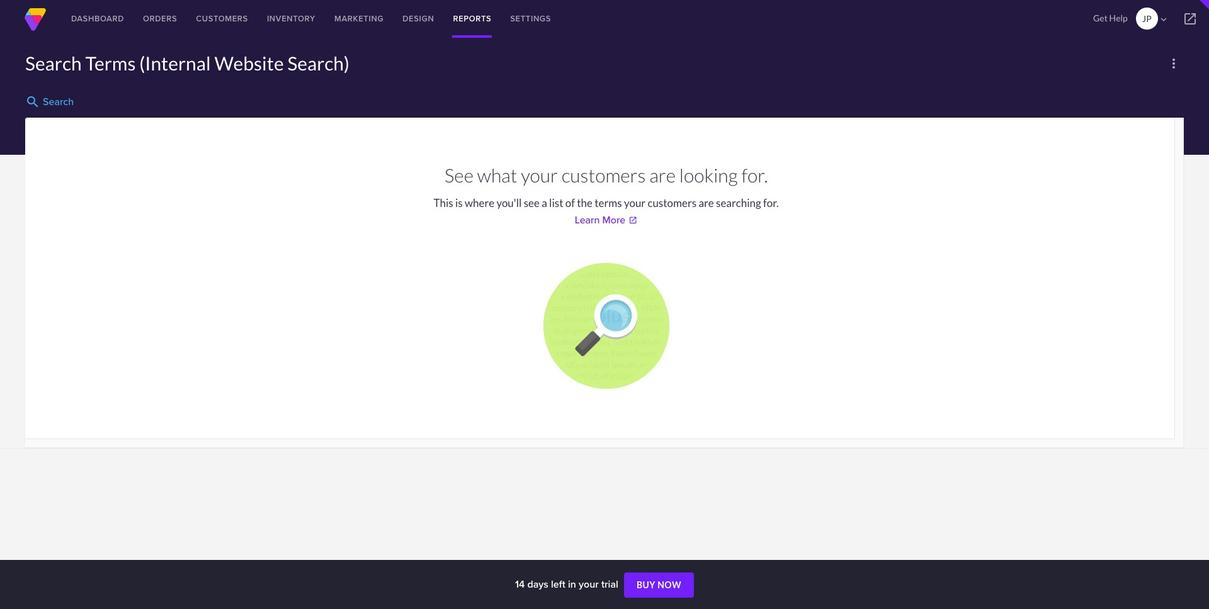 Task type: vqa. For each thing, say whether or not it's contained in the screenshot.
'This is where you'll see a list of the terms your customers are searching for. Learn More'
yes



Task type: locate. For each thing, give the bounding box(es) containing it.
get
[[1094, 13, 1108, 23]]

1 vertical spatial customers
[[648, 197, 697, 210]]

1 vertical spatial your
[[624, 197, 646, 210]]

learn
[[575, 213, 600, 227]]

jp
[[1143, 13, 1152, 24]]

1 horizontal spatial your
[[579, 578, 599, 592]]

days
[[528, 578, 549, 592]]

a
[[542, 197, 547, 210]]

search up search search
[[25, 52, 82, 74]]

your right in
[[579, 578, 599, 592]]

customers inside this is where you'll see a list of the terms your customers are searching for. learn more
[[648, 197, 697, 210]]

for.
[[742, 164, 768, 186], [763, 197, 779, 210]]

(internal
[[139, 52, 211, 74]]

see
[[524, 197, 540, 210]]

1 horizontal spatial are
[[699, 197, 714, 210]]

searching
[[716, 197, 761, 210]]

looking
[[680, 164, 738, 186]]

oops! you don't have any search terms yet. image
[[543, 263, 669, 389]]

are down looking
[[699, 197, 714, 210]]

dashboard link
[[62, 0, 134, 38]]

this
[[434, 197, 453, 210]]

search
[[25, 94, 40, 110]]

get help
[[1094, 13, 1128, 23]]

customers
[[562, 164, 646, 186], [648, 197, 697, 210]]

for. right searching
[[763, 197, 779, 210]]

1 vertical spatial for.
[[763, 197, 779, 210]]

are left looking
[[650, 164, 676, 186]]

design
[[403, 13, 434, 25]]

2 vertical spatial your
[[579, 578, 599, 592]]

0 vertical spatial customers
[[562, 164, 646, 186]]

0 vertical spatial your
[[521, 164, 558, 186]]

marketing
[[334, 13, 384, 25]]

customers
[[196, 13, 248, 25]]

terms
[[85, 52, 136, 74]]

settings
[[510, 13, 551, 25]]

website
[[214, 52, 284, 74]]

the
[[577, 197, 593, 210]]

trial
[[602, 578, 618, 592]]

are
[[650, 164, 676, 186], [699, 197, 714, 210]]

1 vertical spatial are
[[699, 197, 714, 210]]

search right search
[[43, 95, 74, 109]]


[[1158, 14, 1170, 25]]

customers down looking
[[648, 197, 697, 210]]

list
[[549, 197, 563, 210]]

for. up searching
[[742, 164, 768, 186]]

0 vertical spatial for.
[[742, 164, 768, 186]]

reports
[[453, 13, 492, 25]]

14
[[515, 578, 525, 592]]

what
[[477, 164, 517, 186]]

0 horizontal spatial your
[[521, 164, 558, 186]]

you'll
[[497, 197, 522, 210]]

dashboard
[[71, 13, 124, 25]]

your right terms
[[624, 197, 646, 210]]

buy now link
[[624, 573, 694, 599]]

2 horizontal spatial your
[[624, 197, 646, 210]]

search terms (internal website search)
[[25, 52, 350, 74]]

0 horizontal spatial are
[[650, 164, 676, 186]]

your up a
[[521, 164, 558, 186]]

1 horizontal spatial customers
[[648, 197, 697, 210]]

search
[[25, 52, 82, 74], [43, 95, 74, 109]]

your
[[521, 164, 558, 186], [624, 197, 646, 210], [579, 578, 599, 592]]

customers up terms
[[562, 164, 646, 186]]

1 vertical spatial search
[[43, 95, 74, 109]]



Task type: describe. For each thing, give the bounding box(es) containing it.
are inside this is where you'll see a list of the terms your customers are searching for. learn more
[[699, 197, 714, 210]]

buy
[[637, 580, 656, 591]]


[[1183, 11, 1198, 26]]

see what your customers are looking for.
[[445, 164, 768, 186]]

more_vert button
[[1164, 54, 1184, 74]]

of
[[566, 197, 575, 210]]

this is where you'll see a list of the terms your customers are searching for. learn more
[[434, 197, 779, 227]]

 link
[[1172, 0, 1209, 38]]

learn more link
[[575, 213, 638, 227]]

search search
[[25, 94, 74, 110]]

terms
[[595, 197, 622, 210]]

where
[[465, 197, 495, 210]]

is
[[455, 197, 463, 210]]

search inside search search
[[43, 95, 74, 109]]

0 vertical spatial search
[[25, 52, 82, 74]]

0 vertical spatial are
[[650, 164, 676, 186]]

more
[[603, 213, 626, 227]]

more_vert
[[1167, 56, 1182, 71]]

help
[[1110, 13, 1128, 23]]

for. inside this is where you'll see a list of the terms your customers are searching for. learn more
[[763, 197, 779, 210]]

see
[[445, 164, 474, 186]]

left
[[551, 578, 566, 592]]

now
[[658, 580, 682, 591]]

orders
[[143, 13, 177, 25]]

buy now
[[637, 580, 682, 591]]

in
[[568, 578, 576, 592]]

0 horizontal spatial customers
[[562, 164, 646, 186]]

14 days left in your trial
[[515, 578, 621, 592]]

search)
[[288, 52, 350, 74]]

inventory
[[267, 13, 316, 25]]

your inside this is where you'll see a list of the terms your customers are searching for. learn more
[[624, 197, 646, 210]]



